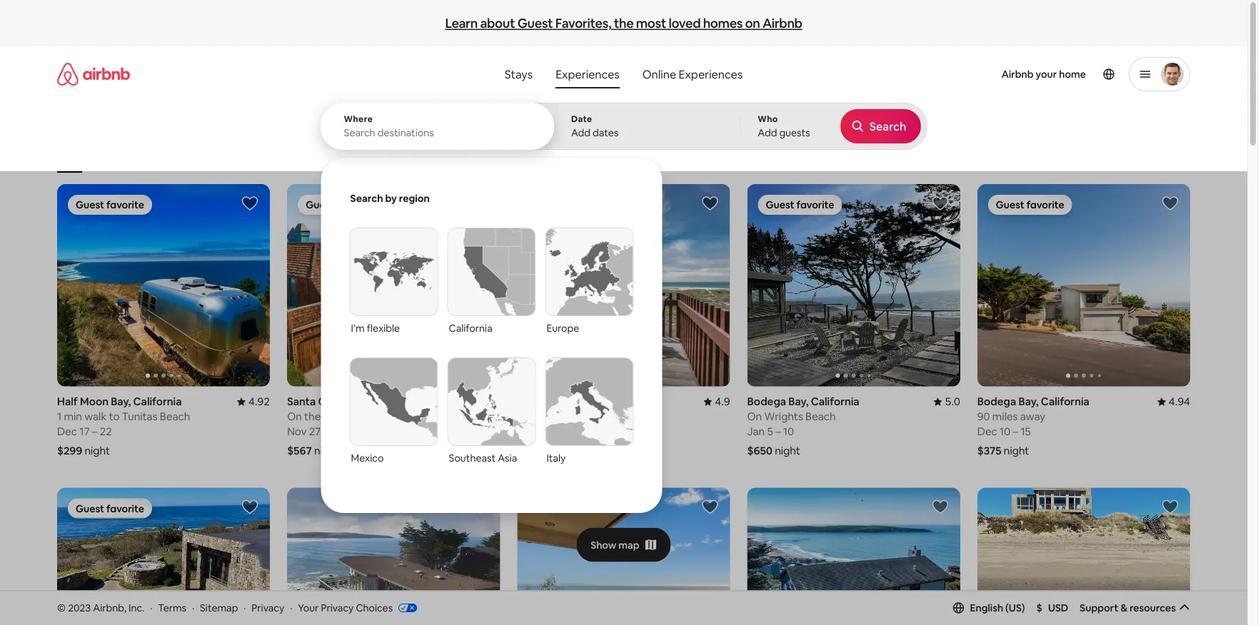 Task type: vqa. For each thing, say whether or not it's contained in the screenshot.


Task type: describe. For each thing, give the bounding box(es) containing it.
2 experiences from the left
[[679, 67, 743, 81]]

90
[[977, 410, 990, 424]]

– for moss landing, california on the beach nov 26 – dec 1 $366 night
[[554, 425, 559, 439]]

your
[[298, 602, 319, 615]]

support
[[1080, 602, 1119, 615]]

moon
[[80, 395, 109, 409]]

– for bodega bay, california 90 miles away dec 10 – 15 $375 night
[[1013, 425, 1018, 439]]

jan
[[747, 425, 765, 439]]

search by region
[[350, 192, 430, 205]]

omg!
[[598, 151, 622, 162]]

add to wishlist: bodega bay, california image
[[932, 195, 949, 212]]

california for bodega bay, california 90 miles away dec 10 – 15 $375 night
[[1041, 395, 1090, 409]]

california inside experiences tab panel
[[449, 322, 493, 335]]

beach for cruz,
[[323, 410, 354, 424]]

most
[[636, 15, 666, 32]]

4 · from the left
[[290, 602, 292, 615]]

bodega for miles
[[977, 395, 1016, 409]]

i'm
[[351, 322, 365, 335]]

10 inside bodega bay, california 90 miles away dec 10 – 15 $375 night
[[1000, 425, 1011, 439]]

experiences button
[[544, 60, 631, 89]]

night inside bodega bay, california 90 miles away dec 10 – 15 $375 night
[[1004, 444, 1029, 458]]

by
[[385, 192, 397, 205]]

$366
[[517, 444, 543, 458]]

english (us) button
[[953, 602, 1025, 615]]

who
[[758, 114, 778, 125]]

dec inside bodega bay, california 90 miles away dec 10 – 15 $375 night
[[977, 425, 997, 439]]

airbnb your home link
[[993, 59, 1095, 89]]

favorites,
[[555, 15, 611, 32]]

your privacy choices link
[[298, 602, 417, 616]]

$ usd
[[1036, 602, 1068, 615]]

4.94
[[1169, 395, 1190, 409]]

dec inside santa cruz, california on the beach nov 27 – dec 2 $567 night
[[331, 425, 351, 439]]

search
[[350, 192, 383, 205]]

santa
[[287, 395, 316, 409]]

airbnb inside airbnb your home link
[[1002, 68, 1034, 81]]

terms
[[158, 602, 186, 615]]

date
[[571, 114, 592, 125]]

views
[[481, 151, 504, 162]]

$650
[[747, 444, 773, 458]]

moss landing, california on the beach nov 26 – dec 1 $366 night
[[517, 395, 639, 458]]

4.92 out of 5 average rating image
[[237, 395, 270, 409]]

cabins
[[387, 151, 415, 162]]

4.9 out of 5 average rating image for santa cruz, california on the beach nov 27 – dec 2 $567 night
[[473, 395, 500, 409]]

guest
[[518, 15, 553, 32]]

27
[[309, 425, 321, 439]]

© 2023 airbnb, inc. ·
[[57, 602, 152, 615]]

add to wishlist: watsonville, california image
[[1162, 499, 1179, 516]]

10 inside bodega bay, california on wrights beach jan 5 – 10 $650 night
[[783, 425, 794, 439]]

dates
[[593, 126, 619, 139]]

miles
[[992, 410, 1018, 424]]

on for moss
[[517, 410, 532, 424]]

the for homes
[[614, 15, 634, 32]]

to
[[109, 410, 120, 424]]

3 · from the left
[[244, 602, 246, 615]]

1 inside half moon bay, california 1 min walk to tunitas beach dec 17 – 22 $299 night
[[57, 410, 62, 424]]

southeast
[[449, 452, 496, 465]]

show map button
[[576, 528, 671, 562]]

nov for nov 26 – dec 1
[[517, 425, 537, 439]]

sitemap link
[[200, 602, 238, 615]]

add to wishlist: moss landing, california image
[[702, 195, 719, 212]]

22
[[100, 425, 112, 439]]

2 · from the left
[[192, 602, 194, 615]]

none search field containing stays
[[320, 46, 927, 513]]

online
[[642, 67, 676, 81]]

1 · from the left
[[150, 602, 152, 615]]

experiences tab panel
[[320, 103, 927, 513]]

add to wishlist: aptos, california image
[[702, 499, 719, 516]]

learn
[[445, 15, 478, 32]]

about
[[480, 15, 515, 32]]

group containing amazing views
[[57, 117, 945, 173]]

southeast asia
[[449, 452, 517, 465]]

1 add to wishlist: dillon beach, california image from the left
[[472, 499, 489, 516]]

usd
[[1048, 602, 1068, 615]]

the for 27
[[304, 410, 321, 424]]

support & resources button
[[1080, 602, 1190, 615]]

map
[[619, 539, 640, 552]]

homes
[[703, 15, 743, 32]]

who add guests
[[758, 114, 810, 139]]

$299
[[57, 444, 82, 458]]

i'm flexible
[[351, 322, 400, 335]]

airbnb inside learn about guest favorites, the most loved homes on airbnb link
[[763, 15, 802, 32]]

landing,
[[545, 395, 588, 409]]

flexible
[[367, 322, 400, 335]]

beach inside half moon bay, california 1 min walk to tunitas beach dec 17 – 22 $299 night
[[160, 410, 190, 424]]

2 add to wishlist: dillon beach, california image from the left
[[932, 499, 949, 516]]

©
[[57, 602, 66, 615]]

date add dates
[[571, 114, 619, 139]]

4.9 for moss landing, california on the beach nov 26 – dec 1 $366 night
[[715, 395, 730, 409]]

4.92
[[248, 395, 270, 409]]

mansions
[[528, 151, 566, 162]]

bodega bay, california 90 miles away dec 10 – 15 $375 night
[[977, 395, 1090, 458]]

on for santa
[[287, 410, 302, 424]]

26
[[539, 425, 551, 439]]

mexico
[[351, 452, 384, 465]]

experiences inside button
[[556, 67, 620, 81]]

online experiences
[[642, 67, 743, 81]]

5.0 out of 5 average rating image
[[934, 395, 960, 409]]

show map
[[591, 539, 640, 552]]

english
[[970, 602, 1003, 615]]

what can we help you find? tab list
[[493, 60, 631, 89]]

$
[[1036, 602, 1042, 615]]

$567
[[287, 444, 312, 458]]

loved
[[669, 15, 701, 32]]



Task type: locate. For each thing, give the bounding box(es) containing it.
1 horizontal spatial on
[[517, 410, 532, 424]]

·
[[150, 602, 152, 615], [192, 602, 194, 615], [244, 602, 246, 615], [290, 602, 292, 615]]

online experiences link
[[631, 60, 754, 89]]

california for santa cruz, california on the beach nov 27 – dec 2 $567 night
[[347, 395, 395, 409]]

night down 15
[[1004, 444, 1029, 458]]

beach inside santa cruz, california on the beach nov 27 – dec 2 $567 night
[[323, 410, 354, 424]]

0 horizontal spatial 1
[[57, 410, 62, 424]]

– right "27"
[[323, 425, 328, 439]]

· left your
[[290, 602, 292, 615]]

half
[[57, 395, 78, 409]]

add for add dates
[[571, 126, 591, 139]]

4 night from the left
[[775, 444, 800, 458]]

bay, up to
[[111, 395, 131, 409]]

15
[[1021, 425, 1031, 439]]

tunitas
[[122, 410, 157, 424]]

0 horizontal spatial airbnb
[[763, 15, 802, 32]]

california inside "moss landing, california on the beach nov 26 – dec 1 $366 night"
[[591, 395, 639, 409]]

learn about guest favorites, the most loved homes on airbnb link
[[439, 9, 808, 37]]

terms · sitemap · privacy ·
[[158, 602, 292, 615]]

4 dec from the left
[[977, 425, 997, 439]]

the for 26
[[534, 410, 551, 424]]

1 horizontal spatial 1
[[584, 425, 588, 439]]

beach for landing,
[[553, 410, 584, 424]]

1 horizontal spatial 4.9 out of 5 average rating image
[[704, 395, 730, 409]]

3 – from the left
[[323, 425, 328, 439]]

beach inside "moss landing, california on the beach nov 26 – dec 1 $366 night"
[[553, 410, 584, 424]]

asia
[[498, 452, 517, 465]]

add to wishlist: bodega bay, california image
[[1162, 195, 1179, 212]]

2 dec from the left
[[561, 425, 581, 439]]

1 nov from the left
[[517, 425, 537, 439]]

arctic
[[326, 151, 351, 162]]

2
[[353, 425, 359, 439]]

1 horizontal spatial privacy
[[321, 602, 354, 615]]

bodega up wrights
[[747, 395, 786, 409]]

– inside bodega bay, california on wrights beach jan 5 – 10 $650 night
[[775, 425, 781, 439]]

0 horizontal spatial experiences
[[556, 67, 620, 81]]

wrights
[[764, 410, 803, 424]]

california inside bodega bay, california on wrights beach jan 5 – 10 $650 night
[[811, 395, 859, 409]]

2 horizontal spatial on
[[747, 410, 762, 424]]

bodega inside bodega bay, california 90 miles away dec 10 – 15 $375 night
[[977, 395, 1016, 409]]

privacy right your
[[321, 602, 354, 615]]

– right 17
[[92, 425, 97, 439]]

· right inc.
[[150, 602, 152, 615]]

night down 26
[[545, 444, 570, 458]]

1 horizontal spatial airbnb
[[1002, 68, 1034, 81]]

– right 5
[[775, 425, 781, 439]]

on up jan
[[747, 410, 762, 424]]

dec right 26
[[561, 425, 581, 439]]

your privacy choices
[[298, 602, 393, 615]]

the left most
[[614, 15, 634, 32]]

beach down landing,
[[553, 410, 584, 424]]

1 horizontal spatial 4.9
[[715, 395, 730, 409]]

inc.
[[129, 602, 144, 615]]

night down 22
[[85, 444, 110, 458]]

1 horizontal spatial experiences
[[679, 67, 743, 81]]

privacy left your
[[252, 602, 284, 615]]

night inside santa cruz, california on the beach nov 27 – dec 2 $567 night
[[314, 444, 340, 458]]

the up 26
[[534, 410, 551, 424]]

walk
[[84, 410, 107, 424]]

0 horizontal spatial add
[[571, 126, 591, 139]]

experiences
[[556, 67, 620, 81], [679, 67, 743, 81]]

· right "terms" link
[[192, 602, 194, 615]]

away
[[1020, 410, 1045, 424]]

1 horizontal spatial nov
[[517, 425, 537, 439]]

support & resources
[[1080, 602, 1176, 615]]

– right 26
[[554, 425, 559, 439]]

dec inside half moon bay, california 1 min walk to tunitas beach dec 17 – 22 $299 night
[[57, 425, 77, 439]]

on down 'santa'
[[287, 410, 302, 424]]

3 night from the left
[[314, 444, 340, 458]]

group
[[57, 117, 945, 173], [57, 184, 270, 386], [287, 184, 500, 387], [517, 184, 730, 386], [747, 184, 960, 387], [977, 184, 1190, 387], [57, 488, 270, 626], [287, 488, 500, 626], [517, 488, 730, 626], [747, 488, 960, 626], [977, 488, 1190, 626]]

3 dec from the left
[[331, 425, 351, 439]]

1 horizontal spatial add to wishlist: dillon beach, california image
[[932, 499, 949, 516]]

–
[[92, 425, 97, 439], [554, 425, 559, 439], [323, 425, 328, 439], [775, 425, 781, 439], [1013, 425, 1018, 439]]

10 down miles
[[1000, 425, 1011, 439]]

0 horizontal spatial 4.9
[[485, 395, 500, 409]]

resources
[[1130, 602, 1176, 615]]

add to wishlist: dillon beach, california image
[[472, 499, 489, 516], [932, 499, 949, 516]]

california inside santa cruz, california on the beach nov 27 – dec 2 $567 night
[[347, 395, 395, 409]]

0 horizontal spatial bodega
[[747, 395, 786, 409]]

moss
[[517, 395, 543, 409]]

bay, inside bodega bay, california 90 miles away dec 10 – 15 $375 night
[[1019, 395, 1039, 409]]

0 horizontal spatial beach
[[160, 410, 190, 424]]

bay, inside half moon bay, california 1 min walk to tunitas beach dec 17 – 22 $299 night
[[111, 395, 131, 409]]

1 horizontal spatial beach
[[806, 410, 836, 424]]

5.0
[[945, 395, 960, 409]]

bay, up "away"
[[1019, 395, 1039, 409]]

1 horizontal spatial the
[[534, 410, 551, 424]]

stays
[[505, 67, 533, 81]]

2 bay, from the left
[[789, 395, 809, 409]]

3 bay, from the left
[[1019, 395, 1039, 409]]

2 night from the left
[[545, 444, 570, 458]]

add
[[571, 126, 591, 139], [758, 126, 777, 139]]

2 horizontal spatial bay,
[[1019, 395, 1039, 409]]

add inside date add dates
[[571, 126, 591, 139]]

0 horizontal spatial 10
[[783, 425, 794, 439]]

beach down cruz,
[[323, 410, 354, 424]]

home
[[1059, 68, 1086, 81]]

dec left the "2"
[[331, 425, 351, 439]]

airbnb your home
[[1002, 68, 1086, 81]]

add inside who add guests
[[758, 126, 777, 139]]

0 horizontal spatial beach
[[323, 410, 354, 424]]

on inside santa cruz, california on the beach nov 27 – dec 2 $567 night
[[287, 410, 302, 424]]

bodega inside bodega bay, california on wrights beach jan 5 – 10 $650 night
[[747, 395, 786, 409]]

add for add guests
[[758, 126, 777, 139]]

3 on from the left
[[747, 410, 762, 424]]

0 vertical spatial 1
[[57, 410, 62, 424]]

your
[[1036, 68, 1057, 81]]

None search field
[[320, 46, 927, 513]]

5 – from the left
[[1013, 425, 1018, 439]]

add down date
[[571, 126, 591, 139]]

italy
[[547, 452, 566, 465]]

1 privacy from the left
[[252, 602, 284, 615]]

2 privacy from the left
[[321, 602, 354, 615]]

2 beach from the left
[[323, 410, 354, 424]]

1 horizontal spatial beach
[[553, 410, 584, 424]]

1 horizontal spatial add
[[758, 126, 777, 139]]

california
[[449, 322, 493, 335], [133, 395, 182, 409], [591, 395, 639, 409], [347, 395, 395, 409], [811, 395, 859, 409], [1041, 395, 1090, 409]]

1 bodega from the left
[[747, 395, 786, 409]]

europe
[[547, 322, 579, 335]]

english (us)
[[970, 602, 1025, 615]]

privacy link
[[252, 602, 284, 615]]

– inside bodega bay, california 90 miles away dec 10 – 15 $375 night
[[1013, 425, 1018, 439]]

2 4.9 from the left
[[485, 395, 500, 409]]

1 down landing,
[[584, 425, 588, 439]]

guests
[[779, 126, 810, 139]]

cruz,
[[318, 395, 345, 409]]

Where field
[[344, 126, 530, 139]]

california inside bodega bay, california 90 miles away dec 10 – 15 $375 night
[[1041, 395, 1090, 409]]

learn about guest favorites, the most loved homes on airbnb
[[445, 15, 802, 32]]

2 – from the left
[[554, 425, 559, 439]]

1 beach from the left
[[553, 410, 584, 424]]

1 – from the left
[[92, 425, 97, 439]]

0 vertical spatial airbnb
[[763, 15, 802, 32]]

beach inside bodega bay, california on wrights beach jan 5 – 10 $650 night
[[806, 410, 836, 424]]

nov inside "moss landing, california on the beach nov 26 – dec 1 $366 night"
[[517, 425, 537, 439]]

stays button
[[493, 60, 544, 89]]

4.94 out of 5 average rating image
[[1157, 395, 1190, 409]]

1 horizontal spatial bodega
[[977, 395, 1016, 409]]

– inside "moss landing, california on the beach nov 26 – dec 1 $366 night"
[[554, 425, 559, 439]]

skiing
[[661, 151, 685, 162]]

2 beach from the left
[[806, 410, 836, 424]]

· left privacy link on the bottom of the page
[[244, 602, 246, 615]]

show
[[591, 539, 616, 552]]

bodega
[[747, 395, 786, 409], [977, 395, 1016, 409]]

beach right tunitas
[[160, 410, 190, 424]]

1 inside "moss landing, california on the beach nov 26 – dec 1 $366 night"
[[584, 425, 588, 439]]

bay, for bodega bay, california on wrights beach jan 5 – 10 $650 night
[[789, 395, 809, 409]]

beach right wrights
[[806, 410, 836, 424]]

california inside half moon bay, california 1 min walk to tunitas beach dec 17 – 22 $299 night
[[133, 395, 182, 409]]

dec
[[57, 425, 77, 439], [561, 425, 581, 439], [331, 425, 351, 439], [977, 425, 997, 439]]

2023
[[68, 602, 91, 615]]

night inside "moss landing, california on the beach nov 26 – dec 1 $366 night"
[[545, 444, 570, 458]]

california for moss landing, california on the beach nov 26 – dec 1 $366 night
[[591, 395, 639, 409]]

1 beach from the left
[[160, 410, 190, 424]]

on inside bodega bay, california on wrights beach jan 5 – 10 $650 night
[[747, 410, 762, 424]]

1 horizontal spatial 10
[[1000, 425, 1011, 439]]

2 10 from the left
[[1000, 425, 1011, 439]]

dec down 90
[[977, 425, 997, 439]]

1 experiences from the left
[[556, 67, 620, 81]]

dec down the min on the left of page
[[57, 425, 77, 439]]

1 vertical spatial airbnb
[[1002, 68, 1034, 81]]

4.9 for santa cruz, california on the beach nov 27 – dec 2 $567 night
[[485, 395, 500, 409]]

nov left 26
[[517, 425, 537, 439]]

min
[[64, 410, 82, 424]]

4.9
[[715, 395, 730, 409], [485, 395, 500, 409]]

1
[[57, 410, 62, 424], [584, 425, 588, 439]]

on
[[745, 15, 760, 32]]

&
[[1121, 602, 1128, 615]]

amazing views
[[444, 151, 504, 162]]

airbnb,
[[93, 602, 126, 615]]

2 horizontal spatial the
[[614, 15, 634, 32]]

2 nov from the left
[[287, 425, 307, 439]]

0 horizontal spatial privacy
[[252, 602, 284, 615]]

10 down wrights
[[783, 425, 794, 439]]

amazing
[[444, 151, 480, 162]]

airbnb right 'on'
[[763, 15, 802, 32]]

2 on from the left
[[287, 410, 302, 424]]

nov inside santa cruz, california on the beach nov 27 – dec 2 $567 night
[[287, 425, 307, 439]]

sitemap
[[200, 602, 238, 615]]

1 night from the left
[[85, 444, 110, 458]]

the
[[614, 15, 634, 32], [534, 410, 551, 424], [304, 410, 321, 424]]

add to wishlist: half moon bay, california image
[[241, 195, 259, 212]]

0 horizontal spatial 4.9 out of 5 average rating image
[[473, 395, 500, 409]]

nov left "27"
[[287, 425, 307, 439]]

– for bodega bay, california on wrights beach jan 5 – 10 $650 night
[[775, 425, 781, 439]]

$375
[[977, 444, 1002, 458]]

1 on from the left
[[517, 410, 532, 424]]

add down who
[[758, 126, 777, 139]]

1 add from the left
[[571, 126, 591, 139]]

airbnb left your on the right top of page
[[1002, 68, 1034, 81]]

0 horizontal spatial the
[[304, 410, 321, 424]]

dec inside "moss landing, california on the beach nov 26 – dec 1 $366 night"
[[561, 425, 581, 439]]

– inside half moon bay, california 1 min walk to tunitas beach dec 17 – 22 $299 night
[[92, 425, 97, 439]]

1 bay, from the left
[[111, 395, 131, 409]]

privacy
[[252, 602, 284, 615], [321, 602, 354, 615]]

2 bodega from the left
[[977, 395, 1016, 409]]

night down "27"
[[314, 444, 340, 458]]

bay,
[[111, 395, 131, 409], [789, 395, 809, 409], [1019, 395, 1039, 409]]

on inside "moss landing, california on the beach nov 26 – dec 1 $366 night"
[[517, 410, 532, 424]]

the inside santa cruz, california on the beach nov 27 – dec 2 $567 night
[[304, 410, 321, 424]]

4.9 out of 5 average rating image for moss landing, california on the beach nov 26 – dec 1 $366 night
[[704, 395, 730, 409]]

1 4.9 from the left
[[715, 395, 730, 409]]

terms link
[[158, 602, 186, 615]]

region
[[399, 192, 430, 205]]

night inside bodega bay, california on wrights beach jan 5 – 10 $650 night
[[775, 444, 800, 458]]

– inside santa cruz, california on the beach nov 27 – dec 2 $567 night
[[323, 425, 328, 439]]

– for santa cruz, california on the beach nov 27 – dec 2 $567 night
[[323, 425, 328, 439]]

the up "27"
[[304, 410, 321, 424]]

– left 15
[[1013, 425, 1018, 439]]

2 4.9 out of 5 average rating image from the left
[[473, 395, 500, 409]]

experiences up date
[[556, 67, 620, 81]]

night inside half moon bay, california 1 min walk to tunitas beach dec 17 – 22 $299 night
[[85, 444, 110, 458]]

1 dec from the left
[[57, 425, 77, 439]]

2 add from the left
[[758, 126, 777, 139]]

the inside "moss landing, california on the beach nov 26 – dec 1 $366 night"
[[534, 410, 551, 424]]

bodega for wrights
[[747, 395, 786, 409]]

(us)
[[1005, 602, 1025, 615]]

bay, up wrights
[[789, 395, 809, 409]]

bodega bay, california on wrights beach jan 5 – 10 $650 night
[[747, 395, 859, 458]]

santa cruz, california on the beach nov 27 – dec 2 $567 night
[[287, 395, 395, 458]]

bay, for bodega bay, california 90 miles away dec 10 – 15 $375 night
[[1019, 395, 1039, 409]]

night right $650
[[775, 444, 800, 458]]

airbnb
[[763, 15, 802, 32], [1002, 68, 1034, 81]]

1 left the min on the left of page
[[57, 410, 62, 424]]

1 10 from the left
[[783, 425, 794, 439]]

0 horizontal spatial bay,
[[111, 395, 131, 409]]

choices
[[356, 602, 393, 615]]

california for bodega bay, california on wrights beach jan 5 – 10 $650 night
[[811, 395, 859, 409]]

on down 'moss' at left bottom
[[517, 410, 532, 424]]

1 horizontal spatial bay,
[[789, 395, 809, 409]]

nov for nov 27 – dec 2
[[287, 425, 307, 439]]

17
[[79, 425, 90, 439]]

add to wishlist: big sur, california image
[[241, 499, 259, 516]]

0 horizontal spatial on
[[287, 410, 302, 424]]

1 4.9 out of 5 average rating image from the left
[[704, 395, 730, 409]]

4 – from the left
[[775, 425, 781, 439]]

bodega up miles
[[977, 395, 1016, 409]]

profile element
[[767, 46, 1190, 103]]

0 horizontal spatial add to wishlist: dillon beach, california image
[[472, 499, 489, 516]]

experiences right online
[[679, 67, 743, 81]]

0 horizontal spatial nov
[[287, 425, 307, 439]]

4.9 out of 5 average rating image
[[704, 395, 730, 409], [473, 395, 500, 409]]

on for bodega
[[747, 410, 762, 424]]

bay, inside bodega bay, california on wrights beach jan 5 – 10 $650 night
[[789, 395, 809, 409]]

5 night from the left
[[1004, 444, 1029, 458]]

beach
[[160, 410, 190, 424], [806, 410, 836, 424]]

1 vertical spatial 1
[[584, 425, 588, 439]]



